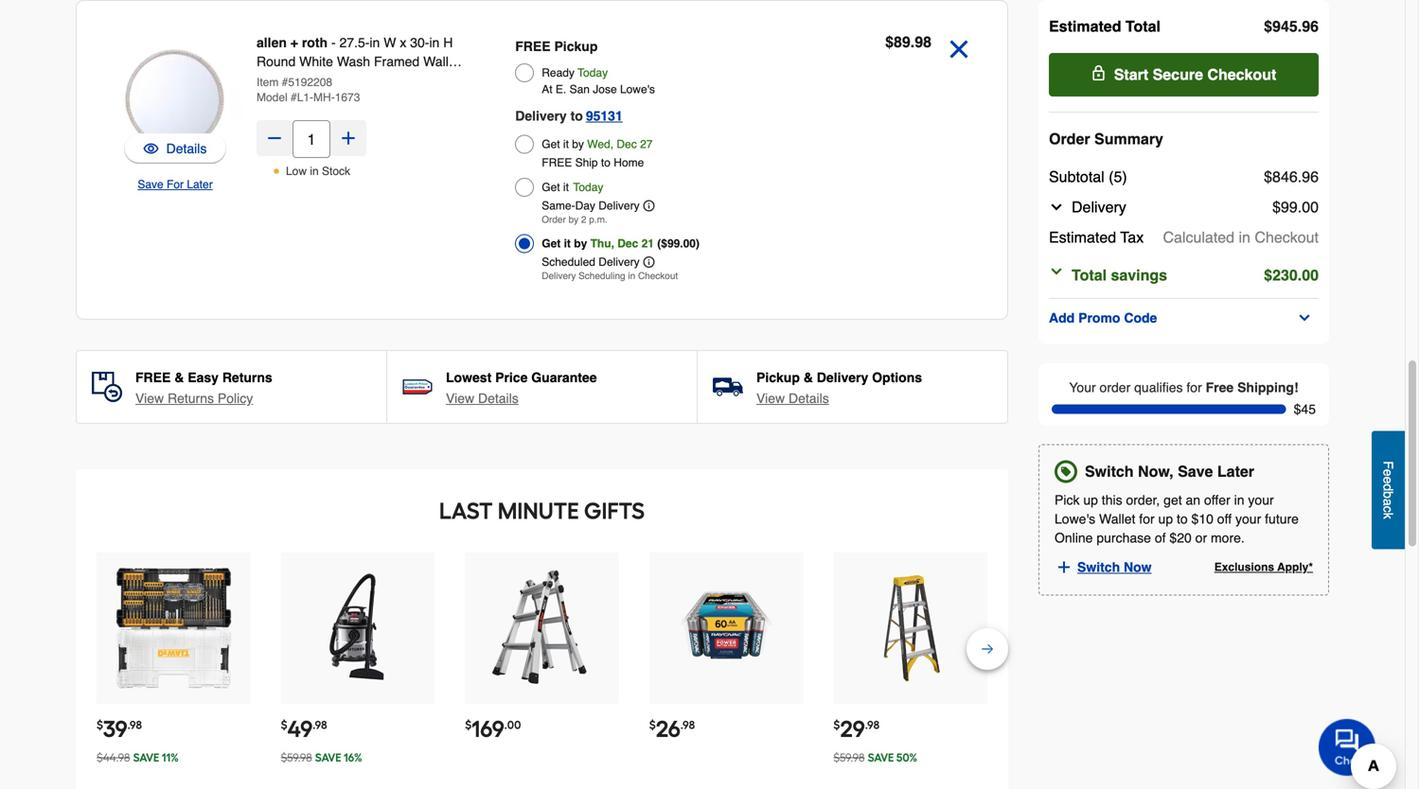 Task type: locate. For each thing, give the bounding box(es) containing it.
& inside the free & easy returns view returns policy
[[174, 370, 184, 385]]

1 horizontal spatial view
[[446, 391, 474, 406]]

lowe's up "online"
[[1055, 512, 1096, 527]]

same-
[[542, 199, 575, 213]]

free up ready
[[515, 39, 551, 54]]

checkout down 21
[[638, 271, 678, 282]]

1 horizontal spatial lowe's
[[1055, 512, 1096, 527]]

it up same-
[[563, 181, 569, 194]]

pickup
[[554, 39, 598, 54], [757, 370, 800, 385]]

+
[[290, 35, 298, 50]]

3 view from the left
[[757, 391, 785, 406]]

lowe's inside option group
[[620, 83, 655, 96]]

free up view returns policy link
[[135, 370, 171, 385]]

later up offer
[[1218, 463, 1255, 481]]

apply*
[[1277, 561, 1313, 574]]

4 .98 from the left
[[865, 719, 880, 732]]

view inside the free & easy returns view returns policy
[[135, 391, 164, 406]]

& left easy
[[174, 370, 184, 385]]

1 vertical spatial later
[[1218, 463, 1255, 481]]

save for later button
[[138, 175, 213, 194]]

0 vertical spatial it
[[563, 138, 569, 151]]

chevron down image for delivery
[[1049, 200, 1064, 215]]

it down the 'delivery to 95131'
[[563, 138, 569, 151]]

0 vertical spatial .00
[[1298, 198, 1319, 216]]

estimated left tax
[[1049, 229, 1116, 246]]

$ 945 . 96
[[1264, 18, 1319, 35]]

options
[[872, 370, 922, 385]]

delivery
[[515, 108, 567, 124], [1072, 198, 1127, 216], [599, 199, 640, 213], [599, 256, 640, 269], [542, 271, 576, 282], [817, 370, 869, 385]]

1 vertical spatial free
[[542, 156, 572, 169]]

1 horizontal spatial view details link
[[757, 389, 829, 408]]

delivery down scheduled
[[542, 271, 576, 282]]

order for order by 2 p.m.
[[542, 214, 566, 225]]

your
[[1248, 493, 1274, 508], [1236, 512, 1261, 527]]

1 horizontal spatial for
[[1187, 380, 1202, 395]]

up up 'of'
[[1158, 512, 1173, 527]]

estimated total
[[1049, 18, 1161, 35]]

$ inside $ 26 .98
[[649, 719, 656, 732]]

switch now
[[1077, 560, 1152, 575]]

0 vertical spatial later
[[187, 178, 213, 191]]

in right scheduling
[[628, 271, 635, 282]]

switch right plus image
[[1077, 560, 1120, 575]]

calculated in checkout
[[1163, 229, 1319, 246]]

1 vertical spatial get
[[542, 181, 560, 194]]

$ for 49
[[281, 719, 287, 732]]

promo
[[1079, 311, 1121, 326]]

2 vertical spatial get
[[542, 237, 561, 250]]

returns up the policy
[[222, 370, 272, 385]]

remove item image
[[943, 33, 975, 65]]

2 horizontal spatial details
[[789, 391, 829, 406]]

1 vertical spatial order
[[542, 214, 566, 225]]

estimated for estimated tax
[[1049, 229, 1116, 246]]

item #5192208 model #l1-mh-1673
[[257, 76, 360, 104]]

0 vertical spatial 96
[[1302, 18, 1319, 35]]

order inside option group
[[542, 214, 566, 225]]

now
[[1124, 560, 1152, 575]]

1 horizontal spatial save
[[315, 751, 341, 765]]

chevron down image down $ 230 .00
[[1297, 311, 1312, 326]]

lowe's right jose
[[620, 83, 655, 96]]

0 vertical spatial order
[[1049, 130, 1090, 148]]

roth
[[302, 35, 328, 50]]

$59.98 for 29
[[834, 751, 865, 765]]

chat invite button image
[[1319, 719, 1377, 776]]

estimated up secure icon at the top right
[[1049, 18, 1121, 35]]

get down the 'delivery to 95131'
[[542, 138, 560, 151]]

lowe's inside pick up this order, get an offer in your lowe's wallet for up to $10 off your future online purchase of $20 or more.
[[1055, 512, 1096, 527]]

.98 inside $ 49 .98
[[313, 719, 327, 732]]

1 horizontal spatial pickup
[[757, 370, 800, 385]]

0 vertical spatial for
[[1187, 380, 1202, 395]]

by left 2
[[569, 214, 579, 225]]

switch now button
[[1055, 555, 1168, 580]]

0 horizontal spatial &
[[174, 370, 184, 385]]

minute
[[498, 498, 579, 525]]

96 for $ 846 . 96
[[1302, 168, 1319, 186]]

0 vertical spatial dec
[[617, 138, 637, 151]]

order
[[1100, 380, 1131, 395]]

1 vertical spatial lowe's
[[1055, 512, 1096, 527]]

2 vertical spatial by
[[574, 237, 587, 250]]

1 & from the left
[[174, 370, 184, 385]]

1 96 from the top
[[1302, 18, 1319, 35]]

in right calculated
[[1239, 229, 1251, 246]]

0 horizontal spatial up
[[1083, 493, 1098, 508]]

your up future
[[1248, 493, 1274, 508]]

2 get from the top
[[542, 181, 560, 194]]

to down wed,
[[601, 156, 611, 169]]

0 vertical spatial lowe's
[[620, 83, 655, 96]]

mirror
[[257, 73, 291, 88]]

save left for
[[138, 178, 163, 191]]

$59.98 down 29
[[834, 751, 865, 765]]

order summary
[[1049, 130, 1164, 148]]

subtotal
[[1049, 168, 1105, 186]]

$ inside $ 169 .00
[[465, 719, 472, 732]]

get it today
[[542, 181, 603, 194]]

off
[[1217, 512, 1232, 527]]

checkout
[[1208, 66, 1277, 83], [1255, 229, 1319, 246], [638, 271, 678, 282]]

1 vertical spatial up
[[1158, 512, 1173, 527]]

checkout inside option group
[[638, 271, 678, 282]]

$ 230 .00
[[1264, 267, 1319, 284]]

0 vertical spatial info image
[[643, 200, 655, 212]]

in inside option group
[[628, 271, 635, 282]]

0 horizontal spatial order
[[542, 214, 566, 225]]

save left the 11%
[[133, 751, 159, 765]]

plus image
[[1056, 559, 1073, 576]]

(5)
[[1109, 168, 1127, 186]]

$ for 230
[[1264, 267, 1273, 284]]

details inside lowest price guarantee view details
[[478, 391, 519, 406]]

0 vertical spatial total
[[1126, 18, 1161, 35]]

order up subtotal
[[1049, 130, 1090, 148]]

99
[[1281, 198, 1298, 216]]

1 vertical spatial switch
[[1077, 560, 1120, 575]]

0 horizontal spatial later
[[187, 178, 213, 191]]

$ 89 . 98
[[885, 33, 932, 51]]

1 vertical spatial pickup
[[757, 370, 800, 385]]

to down san at the top left of page
[[571, 108, 583, 124]]

for left free on the right
[[1187, 380, 1202, 395]]

free
[[515, 39, 551, 54], [542, 156, 572, 169], [135, 370, 171, 385]]

total up start
[[1126, 18, 1161, 35]]

3 save from the left
[[868, 751, 894, 765]]

total
[[1126, 18, 1161, 35], [1072, 267, 1107, 284]]

& left options
[[804, 370, 813, 385]]

it up scheduled
[[564, 237, 571, 250]]

view inside lowest price guarantee view details
[[446, 391, 474, 406]]

96 right 846
[[1302, 168, 1319, 186]]

dec
[[617, 138, 637, 151], [618, 237, 638, 250]]

0 horizontal spatial total
[[1072, 267, 1107, 284]]

1 vertical spatial checkout
[[1255, 229, 1319, 246]]

0 horizontal spatial pickup
[[554, 39, 598, 54]]

your
[[1069, 380, 1096, 395]]

delivery down the at
[[515, 108, 567, 124]]

in right offer
[[1234, 493, 1245, 508]]

2 horizontal spatial save
[[868, 751, 894, 765]]

1 .98 from the left
[[127, 719, 142, 732]]

exclusions apply*
[[1215, 561, 1313, 574]]

1 info image from the top
[[643, 200, 655, 212]]

chevron down image up add
[[1049, 264, 1064, 279]]

dec left 21
[[618, 237, 638, 250]]

.98 for 39
[[127, 719, 142, 732]]

a
[[1381, 499, 1396, 506]]

by up ship
[[572, 138, 584, 151]]

view inside pickup & delivery options view details
[[757, 391, 785, 406]]

switch for switch now, save later
[[1085, 463, 1134, 481]]

0 vertical spatial checkout
[[1208, 66, 1277, 83]]

round
[[257, 54, 296, 69]]

1 horizontal spatial order
[[1049, 130, 1090, 148]]

2 $59.98 from the left
[[834, 751, 865, 765]]

checkout for calculated in checkout
[[1255, 229, 1319, 246]]

0 horizontal spatial lowe's
[[620, 83, 655, 96]]

1 vertical spatial info image
[[643, 257, 655, 268]]

checkout down 99
[[1255, 229, 1319, 246]]

& inside pickup & delivery options view details
[[804, 370, 813, 385]]

dec up home
[[617, 138, 637, 151]]

1 estimated from the top
[[1049, 18, 1121, 35]]

returns
[[222, 370, 272, 385], [168, 391, 214, 406]]

order by 2 p.m.
[[542, 214, 608, 225]]

today up "at e. san jose lowe's"
[[578, 66, 608, 80]]

delivery up estimated tax
[[1072, 198, 1127, 216]]

chevron down image for total savings
[[1049, 264, 1064, 279]]

.00 for 169
[[504, 719, 521, 732]]

details
[[166, 141, 207, 156], [478, 391, 519, 406], [789, 391, 829, 406]]

save for 39
[[133, 751, 159, 765]]

27.5-in w x 30-in h round white wash framed wall mirror
[[257, 35, 453, 88]]

2 horizontal spatial view
[[757, 391, 785, 406]]

2 vertical spatial .00
[[504, 719, 521, 732]]

0 horizontal spatial $59.98
[[281, 751, 312, 765]]

1 view details link from the left
[[446, 389, 519, 408]]

$ 169 .00
[[465, 716, 521, 743]]

switch for switch now
[[1077, 560, 1120, 575]]

.98 inside the $ 29 .98
[[865, 719, 880, 732]]

$ inside $ 49 .98
[[281, 719, 287, 732]]

1 horizontal spatial $59.98
[[834, 751, 865, 765]]

save for 49
[[315, 751, 341, 765]]

quickview image
[[144, 139, 159, 158]]

2 view from the left
[[446, 391, 474, 406]]

1 vertical spatial to
[[601, 156, 611, 169]]

info image for same-day delivery
[[643, 200, 655, 212]]

allen
[[257, 35, 287, 50]]

free for free & easy returns view returns policy
[[135, 370, 171, 385]]

save left 50%
[[868, 751, 894, 765]]

switch up this
[[1085, 463, 1134, 481]]

order down same-
[[542, 214, 566, 225]]

.98 inside $ 26 .98
[[681, 719, 695, 732]]

-
[[331, 35, 336, 50]]

2 save from the left
[[315, 751, 341, 765]]

$ for 39
[[97, 719, 103, 732]]

2 & from the left
[[804, 370, 813, 385]]

e
[[1381, 469, 1396, 477], [1381, 477, 1396, 484]]

today up same-day delivery
[[573, 181, 603, 194]]

1 horizontal spatial details
[[478, 391, 519, 406]]

89
[[894, 33, 911, 51]]

169
[[472, 716, 504, 743]]

an
[[1186, 493, 1201, 508]]

chevron down image down subtotal
[[1049, 200, 1064, 215]]

11%
[[162, 751, 179, 765]]

1 horizontal spatial &
[[804, 370, 813, 385]]

by for thu,
[[574, 237, 587, 250]]

1 vertical spatial .00
[[1298, 267, 1319, 284]]

1 horizontal spatial to
[[601, 156, 611, 169]]

of
[[1155, 531, 1166, 546]]

in left h
[[429, 35, 440, 50]]

free inside the free & easy returns view returns policy
[[135, 370, 171, 385]]

shipping!
[[1238, 380, 1299, 395]]

delivery left options
[[817, 370, 869, 385]]

.00 inside $ 169 .00
[[504, 719, 521, 732]]

code
[[1124, 311, 1157, 326]]

$ for 945
[[1264, 18, 1273, 35]]

3 .98 from the left
[[681, 719, 695, 732]]

2 estimated from the top
[[1049, 229, 1116, 246]]

1 vertical spatial 96
[[1302, 168, 1319, 186]]

1 vertical spatial chevron down image
[[1049, 264, 1064, 279]]

96
[[1302, 18, 1319, 35], [1302, 168, 1319, 186]]

to up the "$20"
[[1177, 512, 1188, 527]]

info image
[[643, 200, 655, 212], [643, 257, 655, 268]]

0 horizontal spatial view
[[135, 391, 164, 406]]

0 horizontal spatial for
[[1139, 512, 1155, 527]]

2 vertical spatial chevron down image
[[1297, 311, 1312, 326]]

free up get it today
[[542, 156, 572, 169]]

1 save from the left
[[133, 751, 159, 765]]

2 view details link from the left
[[757, 389, 829, 408]]

lowest
[[446, 370, 492, 385]]

$
[[1264, 18, 1273, 35], [885, 33, 894, 51], [1264, 168, 1273, 186], [1273, 198, 1281, 216], [1264, 267, 1273, 284], [97, 719, 103, 732], [281, 719, 287, 732], [465, 719, 472, 732], [649, 719, 656, 732], [834, 719, 840, 732]]

to inside pick up this order, get an offer in your lowe's wallet for up to $10 off your future online purchase of $20 or more.
[[1177, 512, 1188, 527]]

info image down 21
[[643, 257, 655, 268]]

your right off
[[1236, 512, 1261, 527]]

free ship to home
[[542, 156, 644, 169]]

checkout right secure
[[1208, 66, 1277, 83]]

1 vertical spatial today
[[573, 181, 603, 194]]

1 $59.98 from the left
[[281, 751, 312, 765]]

2 vertical spatial free
[[135, 370, 171, 385]]

view for pickup & delivery options view details
[[757, 391, 785, 406]]

2 info image from the top
[[643, 257, 655, 268]]

$ inside $ 39 .98
[[97, 719, 103, 732]]

$ inside the $ 29 .98
[[834, 719, 840, 732]]

get up same-
[[542, 181, 560, 194]]

save up an
[[1178, 463, 1213, 481]]

x
[[400, 35, 406, 50]]

1 vertical spatial total
[[1072, 267, 1107, 284]]

e.
[[556, 83, 566, 96]]

2 96 from the top
[[1302, 168, 1319, 186]]

1 view from the left
[[135, 391, 164, 406]]

option group
[[515, 33, 778, 287]]

1 get from the top
[[542, 138, 560, 151]]

96 right 945
[[1302, 18, 1319, 35]]

0 vertical spatial switch
[[1085, 463, 1134, 481]]

$59.98 down 49
[[281, 751, 312, 765]]

e up b in the bottom right of the page
[[1381, 477, 1396, 484]]

0 horizontal spatial save
[[138, 178, 163, 191]]

price
[[495, 370, 528, 385]]

info image up 21
[[643, 200, 655, 212]]

95131
[[586, 108, 623, 124]]

0 vertical spatial pickup
[[554, 39, 598, 54]]

.98 inside $ 39 .98
[[127, 719, 142, 732]]

checkout inside button
[[1208, 66, 1277, 83]]

1 horizontal spatial returns
[[222, 370, 272, 385]]

1 horizontal spatial up
[[1158, 512, 1173, 527]]

for down order,
[[1139, 512, 1155, 527]]

$59.98 for 49
[[281, 751, 312, 765]]

switch inside button
[[1077, 560, 1120, 575]]

1 horizontal spatial save
[[1178, 463, 1213, 481]]

27.5-in w x 30-in h round white wash framed wall mirror image
[[107, 31, 243, 168]]

2 vertical spatial checkout
[[638, 271, 678, 282]]

pick
[[1055, 493, 1080, 508]]

it
[[563, 138, 569, 151], [563, 181, 569, 194], [564, 237, 571, 250]]

0 horizontal spatial to
[[571, 108, 583, 124]]

0 vertical spatial save
[[138, 178, 163, 191]]

view details link
[[446, 389, 519, 408], [757, 389, 829, 408]]

. for 945
[[1298, 18, 1302, 35]]

.98 for 29
[[865, 719, 880, 732]]

save for later
[[138, 178, 213, 191]]

0 vertical spatial today
[[578, 66, 608, 80]]

save left 16%
[[315, 751, 341, 765]]

$ 26 .98
[[649, 716, 695, 743]]

0 vertical spatial get
[[542, 138, 560, 151]]

view details link for details
[[446, 389, 519, 408]]

2 horizontal spatial to
[[1177, 512, 1188, 527]]

2 .98 from the left
[[313, 719, 327, 732]]

tag filled image
[[1058, 464, 1075, 481]]

it for get it by
[[563, 138, 569, 151]]

up left this
[[1083, 493, 1098, 508]]

1 vertical spatial dec
[[618, 237, 638, 250]]

view for free & easy returns view returns policy
[[135, 391, 164, 406]]

returns down easy
[[168, 391, 214, 406]]

get for get it by
[[542, 138, 560, 151]]

0 horizontal spatial view details link
[[446, 389, 519, 408]]

bullet image
[[273, 168, 280, 175]]

by up scheduled delivery
[[574, 237, 587, 250]]

1 vertical spatial for
[[1139, 512, 1155, 527]]

free & easy returns view returns policy
[[135, 370, 272, 406]]

1 vertical spatial returns
[[168, 391, 214, 406]]

#5192208
[[282, 76, 332, 89]]

2 vertical spatial to
[[1177, 512, 1188, 527]]

order for order summary
[[1049, 130, 1090, 148]]

e up d
[[1381, 469, 1396, 477]]

1 vertical spatial it
[[563, 181, 569, 194]]

0 horizontal spatial save
[[133, 751, 159, 765]]

0 vertical spatial by
[[572, 138, 584, 151]]

in
[[370, 35, 380, 50], [429, 35, 440, 50], [310, 165, 319, 178], [1239, 229, 1251, 246], [628, 271, 635, 282], [1234, 493, 1245, 508]]

later right for
[[187, 178, 213, 191]]

total down estimated tax
[[1072, 267, 1107, 284]]

$ for 169
[[465, 719, 472, 732]]

chevron down image
[[1049, 200, 1064, 215], [1049, 264, 1064, 279], [1297, 311, 1312, 326]]

1 vertical spatial estimated
[[1049, 229, 1116, 246]]

0 vertical spatial free
[[515, 39, 551, 54]]

0 vertical spatial estimated
[[1049, 18, 1121, 35]]

0 vertical spatial chevron down image
[[1049, 200, 1064, 215]]

get up scheduled
[[542, 237, 561, 250]]

&
[[174, 370, 184, 385], [804, 370, 813, 385]]

estimated for estimated total
[[1049, 18, 1121, 35]]



Task type: describe. For each thing, give the bounding box(es) containing it.
offer
[[1204, 493, 1231, 508]]

dec for 21
[[618, 237, 638, 250]]

tax
[[1121, 229, 1144, 246]]

last
[[439, 498, 493, 525]]

at e. san jose lowe's
[[542, 83, 655, 96]]

free
[[1206, 380, 1234, 395]]

1 vertical spatial your
[[1236, 512, 1261, 527]]

get
[[1164, 493, 1182, 508]]

1 horizontal spatial later
[[1218, 463, 1255, 481]]

low in stock
[[286, 165, 350, 178]]

craftsman 5-gallons 4-hp corded wet/dry shop vacuum with accessories included image
[[296, 567, 419, 690]]

free for free pickup
[[515, 39, 551, 54]]

at
[[542, 83, 553, 96]]

details inside pickup & delivery options view details
[[789, 391, 829, 406]]

29
[[840, 716, 865, 743]]

for
[[167, 178, 184, 191]]

30-
[[410, 35, 429, 50]]

info image for scheduled delivery
[[643, 257, 655, 268]]

lowest price guarantee view details
[[446, 370, 597, 406]]

rayovac high energy alkaline aa batteries (60-pack) image
[[665, 567, 788, 690]]

total savings
[[1072, 267, 1167, 284]]

39
[[103, 716, 127, 743]]

. for 846
[[1298, 168, 1302, 186]]

846
[[1273, 168, 1298, 186]]

0 horizontal spatial details
[[166, 141, 207, 156]]

.98 for 26
[[681, 719, 695, 732]]

view details link for view
[[757, 389, 829, 408]]

2 e from the top
[[1381, 477, 1396, 484]]

Low in Stock number field
[[293, 120, 330, 158]]

estimated tax
[[1049, 229, 1144, 246]]

50%
[[897, 751, 918, 765]]

21
[[642, 237, 654, 250]]

in inside pick up this order, get an offer in your lowe's wallet for up to $10 off your future online purchase of $20 or more.
[[1234, 493, 1245, 508]]

calculated
[[1163, 229, 1235, 246]]

c
[[1381, 506, 1396, 513]]

delivery up delivery scheduling in checkout
[[599, 256, 640, 269]]

same-day delivery
[[542, 199, 640, 213]]

get for get it
[[542, 181, 560, 194]]

werner fs200 4-ft fiberglass type 2- 225-lb load capacity step ladder image
[[849, 567, 972, 690]]

& for free
[[174, 370, 184, 385]]

minus image
[[265, 129, 284, 148]]

easy
[[188, 370, 219, 385]]

. for 89
[[911, 33, 915, 51]]

wall
[[423, 54, 449, 69]]

0 vertical spatial returns
[[222, 370, 272, 385]]

ship
[[575, 156, 598, 169]]

purchase
[[1097, 531, 1151, 546]]

1 horizontal spatial total
[[1126, 18, 1161, 35]]

$ 39 .98
[[97, 716, 142, 743]]

2
[[581, 214, 587, 225]]

b
[[1381, 491, 1396, 499]]

free pickup
[[515, 39, 598, 54]]

save inside button
[[138, 178, 163, 191]]

#l1-
[[291, 91, 313, 104]]

qualifies
[[1134, 380, 1183, 395]]

add promo code link
[[1049, 307, 1319, 329]]

framed
[[374, 54, 420, 69]]

more.
[[1211, 531, 1245, 546]]

16%
[[344, 751, 362, 765]]

$45
[[1294, 402, 1316, 417]]

2 vertical spatial it
[[564, 237, 571, 250]]

for inside pick up this order, get an offer in your lowe's wallet for up to $10 off your future online purchase of $20 or more.
[[1139, 512, 1155, 527]]

0 vertical spatial your
[[1248, 493, 1274, 508]]

3 get from the top
[[542, 237, 561, 250]]

$ for 89
[[885, 33, 894, 51]]

pick up this order, get an offer in your lowe's wallet for up to $10 off your future online purchase of $20 or more.
[[1055, 493, 1299, 546]]

98
[[915, 33, 932, 51]]

$ 99 .00
[[1273, 198, 1319, 216]]

white
[[299, 54, 333, 69]]

item
[[257, 76, 279, 89]]

by for wed,
[[572, 138, 584, 151]]

h
[[443, 35, 453, 50]]

start secure checkout button
[[1049, 53, 1319, 97]]

online
[[1055, 531, 1093, 546]]

save for 29
[[868, 751, 894, 765]]

option group containing free pickup
[[515, 33, 778, 287]]

last minute gifts
[[439, 498, 645, 525]]

delivery to 95131
[[515, 108, 623, 124]]

dewalt impact driver bit (100-piece) image
[[112, 567, 235, 690]]

allen + roth -
[[257, 35, 339, 50]]

d
[[1381, 484, 1396, 491]]

f e e d b a c k
[[1381, 461, 1396, 519]]

1673
[[335, 91, 360, 104]]

free for free ship to home
[[542, 156, 572, 169]]

($99.00)
[[657, 237, 700, 250]]

your order qualifies for free shipping!
[[1069, 380, 1299, 395]]

or
[[1196, 531, 1207, 546]]

last minute gifts heading
[[95, 492, 989, 530]]

pickup inside pickup & delivery options view details
[[757, 370, 800, 385]]

secure image
[[1091, 65, 1107, 80]]

in left w
[[370, 35, 380, 50]]

.98 for 49
[[313, 719, 327, 732]]

secure
[[1153, 66, 1203, 83]]

view returns policy link
[[135, 389, 253, 408]]

$ for 26
[[649, 719, 656, 732]]

gifts
[[584, 498, 645, 525]]

day
[[575, 199, 595, 213]]

0 vertical spatial up
[[1083, 493, 1098, 508]]

27.5-
[[339, 35, 370, 50]]

low
[[286, 165, 307, 178]]

f
[[1381, 461, 1396, 469]]

pickup inside option group
[[554, 39, 598, 54]]

$20
[[1170, 531, 1192, 546]]

$ for 846
[[1264, 168, 1273, 186]]

thu,
[[590, 237, 614, 250]]

$ for 99
[[1273, 198, 1281, 216]]

san
[[570, 83, 590, 96]]

delivery up p.m.
[[599, 199, 640, 213]]

checkout for start secure checkout
[[1208, 66, 1277, 83]]

in right low on the top of the page
[[310, 165, 319, 178]]

savings
[[1111, 267, 1167, 284]]

wed,
[[587, 138, 614, 151]]

dec for 27
[[617, 138, 637, 151]]

this
[[1102, 493, 1123, 508]]

230
[[1273, 267, 1298, 284]]

& for pickup
[[804, 370, 813, 385]]

95131 button
[[586, 105, 623, 127]]

$ for 29
[[834, 719, 840, 732]]

model
[[257, 91, 288, 104]]

0 vertical spatial to
[[571, 108, 583, 124]]

it for get it
[[563, 181, 569, 194]]

policy
[[218, 391, 253, 406]]

0 horizontal spatial returns
[[168, 391, 214, 406]]

later inside button
[[187, 178, 213, 191]]

chevron down image inside add promo code link
[[1297, 311, 1312, 326]]

1 vertical spatial by
[[569, 214, 579, 225]]

.00 for 99
[[1298, 198, 1319, 216]]

p.m.
[[589, 214, 608, 225]]

now,
[[1138, 463, 1174, 481]]

$44.98
[[97, 751, 130, 765]]

delivery inside pickup & delivery options view details
[[817, 370, 869, 385]]

96 for $ 945 . 96
[[1302, 18, 1319, 35]]

summary
[[1095, 130, 1164, 148]]

.00 for 230
[[1298, 267, 1319, 284]]

little giant ladders multi m14 14.3-ft reach type 1a- 300-lb load capacity telescoping multi-position ladder image
[[480, 567, 604, 690]]

1 e from the top
[[1381, 469, 1396, 477]]

delivery scheduling in checkout
[[542, 271, 678, 282]]

future
[[1265, 512, 1299, 527]]

order,
[[1126, 493, 1160, 508]]

start secure checkout
[[1114, 66, 1277, 83]]

1 vertical spatial save
[[1178, 463, 1213, 481]]

start
[[1114, 66, 1149, 83]]

plus image
[[339, 129, 358, 148]]



Task type: vqa. For each thing, say whether or not it's contained in the screenshot.
Add to Cart
no



